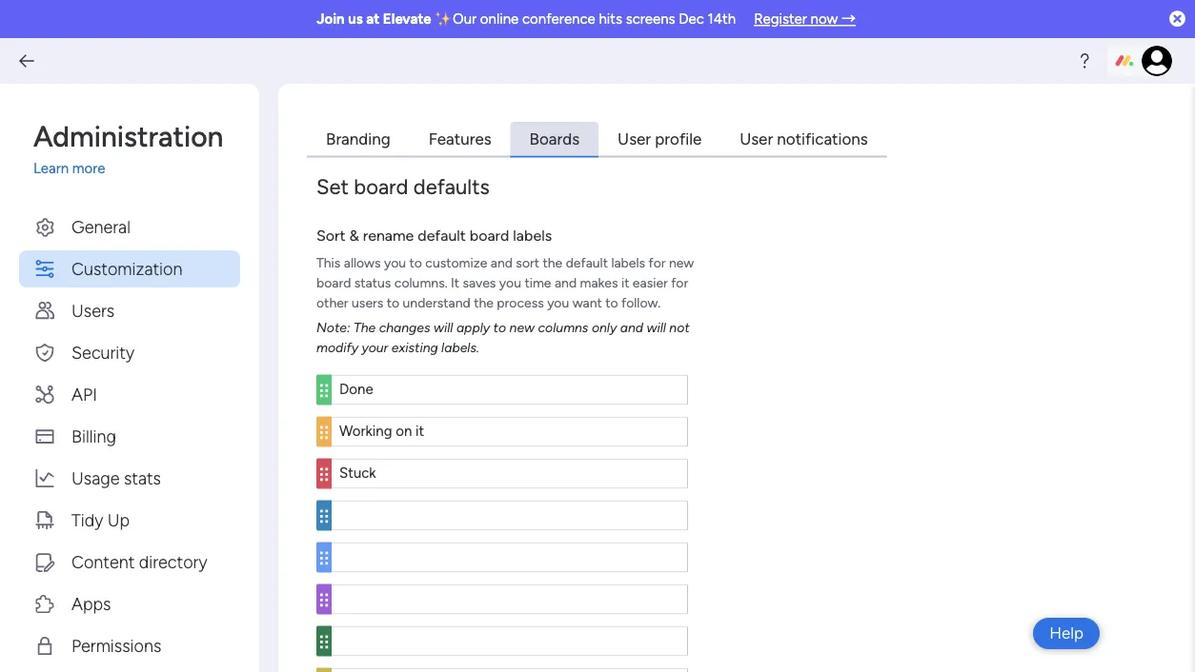 Task type: locate. For each thing, give the bounding box(es) containing it.
columns.
[[394, 275, 448, 291]]

security
[[71, 342, 134, 363]]

1 horizontal spatial you
[[499, 275, 521, 291]]

tidy
[[71, 510, 103, 530]]

help button
[[1033, 619, 1100, 650]]

default up makes
[[566, 255, 608, 271]]

help image
[[1075, 51, 1094, 71]]

for right easier
[[671, 275, 688, 291]]

1 user from the left
[[618, 129, 651, 149]]

2 user from the left
[[740, 129, 773, 149]]

and right time on the left of the page
[[555, 275, 577, 291]]

sort
[[516, 255, 539, 271]]

for
[[649, 255, 666, 271], [671, 275, 688, 291]]

screens
[[626, 10, 675, 28]]

None text field
[[332, 543, 688, 573], [332, 585, 688, 615], [332, 543, 688, 573], [332, 585, 688, 615]]

labels.
[[441, 340, 479, 356]]

1 vertical spatial labels
[[611, 255, 645, 271]]

board up "other"
[[316, 275, 351, 291]]

0 vertical spatial labels
[[513, 227, 552, 245]]

features link
[[409, 122, 510, 158]]

1 horizontal spatial and
[[555, 275, 577, 291]]

your
[[362, 340, 388, 356]]

learn more link
[[33, 158, 240, 180]]

the up time on the left of the page
[[543, 255, 562, 271]]

register now →
[[754, 10, 856, 28]]

1 horizontal spatial user
[[740, 129, 773, 149]]

1 horizontal spatial default
[[566, 255, 608, 271]]

back to workspace image
[[17, 51, 36, 71]]

new up not
[[669, 255, 694, 271]]

and left the sort
[[491, 255, 513, 271]]

board up the customize
[[470, 227, 509, 245]]

default
[[418, 227, 466, 245], [566, 255, 608, 271]]

you up the columns
[[547, 295, 569, 311]]

1 horizontal spatial new
[[669, 255, 694, 271]]

the
[[543, 255, 562, 271], [474, 295, 494, 311]]

security button
[[19, 334, 240, 371]]

will
[[434, 320, 453, 336], [647, 320, 666, 336]]

will down the understand
[[434, 320, 453, 336]]

None text field
[[332, 375, 688, 406], [332, 417, 688, 447], [332, 459, 688, 489], [332, 501, 688, 531], [332, 627, 688, 657], [332, 669, 688, 673], [332, 375, 688, 406], [332, 417, 688, 447], [332, 459, 688, 489], [332, 501, 688, 531], [332, 627, 688, 657], [332, 669, 688, 673]]

this allows you to customize and sort the default labels for new board status columns. it saves you time and makes it easier for other users to understand the process you want to follow. note: the changes will apply to new columns only and will not modify your existing labels.
[[316, 255, 694, 356]]

and down follow.
[[620, 320, 643, 336]]

0 horizontal spatial will
[[434, 320, 453, 336]]

user notifications
[[740, 129, 868, 149]]

0 vertical spatial and
[[491, 255, 513, 271]]

2 horizontal spatial and
[[620, 320, 643, 336]]

profile
[[655, 129, 702, 149]]

2 horizontal spatial you
[[547, 295, 569, 311]]

1 will from the left
[[434, 320, 453, 336]]

api button
[[19, 376, 240, 413]]

0 vertical spatial you
[[384, 255, 406, 271]]

user left "notifications"
[[740, 129, 773, 149]]

apps button
[[19, 586, 240, 623]]

0 horizontal spatial user
[[618, 129, 651, 149]]

usage stats button
[[19, 460, 240, 497]]

1 horizontal spatial board
[[354, 174, 408, 200]]

1 horizontal spatial for
[[671, 275, 688, 291]]

it
[[621, 275, 629, 291]]

user
[[618, 129, 651, 149], [740, 129, 773, 149]]

want
[[573, 295, 602, 311]]

follow.
[[621, 295, 661, 311]]

our
[[453, 10, 477, 28]]

this
[[316, 255, 341, 271]]

0 horizontal spatial for
[[649, 255, 666, 271]]

0 horizontal spatial new
[[509, 320, 535, 336]]

process
[[497, 295, 544, 311]]

default up the customize
[[418, 227, 466, 245]]

rename
[[363, 227, 414, 245]]

you
[[384, 255, 406, 271], [499, 275, 521, 291], [547, 295, 569, 311]]

apply
[[456, 320, 490, 336]]

you up process on the top
[[499, 275, 521, 291]]

0 horizontal spatial default
[[418, 227, 466, 245]]

board right 'set'
[[354, 174, 408, 200]]

user for user notifications
[[740, 129, 773, 149]]

understand
[[403, 295, 470, 311]]

and
[[491, 255, 513, 271], [555, 275, 577, 291], [620, 320, 643, 336]]

users button
[[19, 292, 240, 329]]

will left not
[[647, 320, 666, 336]]

user left profile
[[618, 129, 651, 149]]

branding link
[[307, 122, 409, 158]]

users
[[352, 295, 383, 311]]

the
[[354, 320, 376, 336]]

set
[[316, 174, 349, 200]]

api
[[71, 384, 97, 405]]

the down saves at the left top of the page
[[474, 295, 494, 311]]

permissions button
[[19, 628, 240, 665]]

billing
[[71, 426, 116, 446]]

set board defaults
[[316, 174, 490, 200]]

0 vertical spatial board
[[354, 174, 408, 200]]

to right 'apply'
[[493, 320, 506, 336]]

2 vertical spatial board
[[316, 275, 351, 291]]

customize
[[425, 255, 487, 271]]

1 horizontal spatial labels
[[611, 255, 645, 271]]

you down rename
[[384, 255, 406, 271]]

allows
[[344, 255, 381, 271]]

0 vertical spatial the
[[543, 255, 562, 271]]

hits
[[599, 10, 622, 28]]

administration learn more
[[33, 119, 223, 177]]

1 vertical spatial default
[[566, 255, 608, 271]]

✨
[[435, 10, 449, 28]]

2 vertical spatial and
[[620, 320, 643, 336]]

labels
[[513, 227, 552, 245], [611, 255, 645, 271]]

content directory button
[[19, 544, 240, 581]]

new down process on the top
[[509, 320, 535, 336]]

sort & rename default board labels
[[316, 227, 552, 245]]

to
[[409, 255, 422, 271], [387, 295, 399, 311], [605, 295, 618, 311], [493, 320, 506, 336]]

labels up it
[[611, 255, 645, 271]]

2 horizontal spatial board
[[470, 227, 509, 245]]

labels up the sort
[[513, 227, 552, 245]]

0 horizontal spatial board
[[316, 275, 351, 291]]

usage
[[71, 468, 120, 488]]

saves
[[463, 275, 496, 291]]

status
[[354, 275, 391, 291]]

1 vertical spatial new
[[509, 320, 535, 336]]

for up easier
[[649, 255, 666, 271]]

0 vertical spatial for
[[649, 255, 666, 271]]

new
[[669, 255, 694, 271], [509, 320, 535, 336]]

1 vertical spatial the
[[474, 295, 494, 311]]

1 horizontal spatial will
[[647, 320, 666, 336]]



Task type: describe. For each thing, give the bounding box(es) containing it.
elevate
[[383, 10, 431, 28]]

billing button
[[19, 418, 240, 455]]

1 vertical spatial and
[[555, 275, 577, 291]]

sort
[[316, 227, 346, 245]]

other
[[316, 295, 348, 311]]

changes
[[379, 320, 430, 336]]

1 vertical spatial for
[[671, 275, 688, 291]]

easier
[[633, 275, 668, 291]]

modify
[[316, 340, 358, 356]]

0 horizontal spatial you
[[384, 255, 406, 271]]

user profile
[[618, 129, 702, 149]]

1 vertical spatial board
[[470, 227, 509, 245]]

it
[[451, 275, 459, 291]]

us
[[348, 10, 363, 28]]

users
[[71, 300, 114, 321]]

content
[[71, 552, 135, 572]]

to right users
[[387, 295, 399, 311]]

user notifications link
[[721, 122, 887, 158]]

stats
[[124, 468, 161, 488]]

features
[[429, 129, 491, 149]]

join
[[317, 10, 345, 28]]

1 horizontal spatial the
[[543, 255, 562, 271]]

labels inside this allows you to customize and sort the default labels for new board status columns. it saves you time and makes it easier for other users to understand the process you want to follow. note: the changes will apply to new columns only and will not modify your existing labels.
[[611, 255, 645, 271]]

board inside this allows you to customize and sort the default labels for new board status columns. it saves you time and makes it easier for other users to understand the process you want to follow. note: the changes will apply to new columns only and will not modify your existing labels.
[[316, 275, 351, 291]]

boards link
[[510, 122, 599, 158]]

defaults
[[413, 174, 490, 200]]

help
[[1049, 624, 1084, 644]]

boards
[[529, 129, 580, 149]]

permissions
[[71, 636, 161, 656]]

at
[[366, 10, 380, 28]]

now
[[811, 10, 838, 28]]

customization button
[[19, 250, 240, 287]]

1 vertical spatial you
[[499, 275, 521, 291]]

tidy up button
[[19, 502, 240, 539]]

0 horizontal spatial the
[[474, 295, 494, 311]]

apps
[[71, 594, 111, 614]]

bob builder image
[[1142, 46, 1172, 76]]

dec
[[679, 10, 704, 28]]

time
[[525, 275, 551, 291]]

general
[[71, 216, 130, 237]]

conference
[[522, 10, 595, 28]]

0 vertical spatial new
[[669, 255, 694, 271]]

content directory
[[71, 552, 207, 572]]

makes
[[580, 275, 618, 291]]

0 horizontal spatial labels
[[513, 227, 552, 245]]

14th
[[708, 10, 736, 28]]

administration
[[33, 119, 223, 153]]

customization
[[71, 258, 182, 279]]

directory
[[139, 552, 207, 572]]

tidy up
[[71, 510, 130, 530]]

branding
[[326, 129, 390, 149]]

register now → link
[[754, 10, 856, 28]]

0 horizontal spatial and
[[491, 255, 513, 271]]

more
[[72, 160, 105, 177]]

2 will from the left
[[647, 320, 666, 336]]

usage stats
[[71, 468, 161, 488]]

existing
[[392, 340, 438, 356]]

to up "columns."
[[409, 255, 422, 271]]

general button
[[19, 208, 240, 245]]

only
[[592, 320, 617, 336]]

user profile link
[[599, 122, 721, 158]]

default inside this allows you to customize and sort the default labels for new board status columns. it saves you time and makes it easier for other users to understand the process you want to follow. note: the changes will apply to new columns only and will not modify your existing labels.
[[566, 255, 608, 271]]

drag anchor 3 image
[[316, 669, 332, 673]]

online
[[480, 10, 519, 28]]

learn
[[33, 160, 69, 177]]

to down makes
[[605, 295, 618, 311]]

notifications
[[777, 129, 868, 149]]

register
[[754, 10, 807, 28]]

user for user profile
[[618, 129, 651, 149]]

join us at elevate ✨ our online conference hits screens dec 14th
[[317, 10, 736, 28]]

0 vertical spatial default
[[418, 227, 466, 245]]

up
[[107, 510, 130, 530]]

note:
[[316, 320, 350, 336]]

→
[[841, 10, 856, 28]]

columns
[[538, 320, 588, 336]]

&
[[349, 227, 359, 245]]

2 vertical spatial you
[[547, 295, 569, 311]]

not
[[669, 320, 690, 336]]



Task type: vqa. For each thing, say whether or not it's contained in the screenshot.
other
yes



